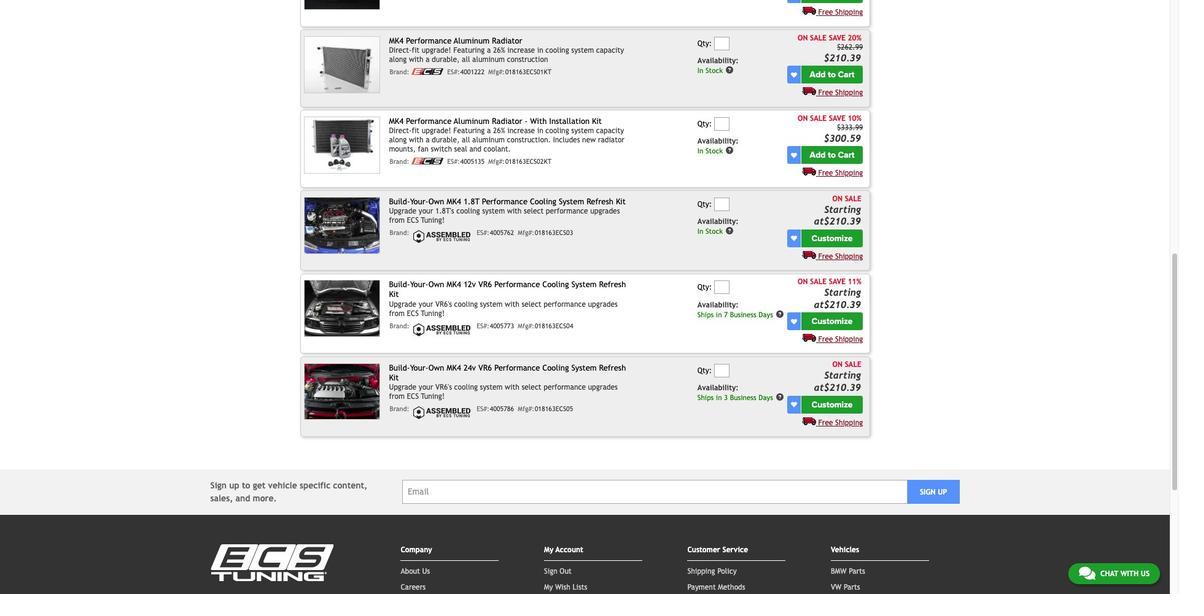 Task type: describe. For each thing, give the bounding box(es) containing it.
featuring inside "mk4 performance aluminum radiator direct-fit upgrade! featuring a 26% increase in cooling system capacity along with a durable, all aluminum construction"
[[454, 46, 485, 55]]

build-your-own mk4 12v vr6 performance cooling system refresh kit link
[[389, 280, 626, 300]]

mfg#: for 1.8t
[[518, 229, 535, 237]]

starting at for build-your-own mk4 24v vr6 performance cooling system refresh kit
[[815, 370, 862, 393]]

1 free shipping image from the top
[[802, 167, 817, 176]]

content,
[[333, 481, 368, 491]]

all inside mk4 performance aluminum radiator - with installation kit direct-fit upgrade! featuring a 26% increase in cooling system capacity along with a durable, all aluminum construction. includes new radiator mounts, fan switch seal and coolant.
[[462, 136, 470, 144]]

es#: for -
[[448, 158, 460, 165]]

ships for build-your-own mk4 24v vr6 performance cooling system refresh kit
[[698, 394, 714, 402]]

upgrades for build-your-own mk4 24v vr6 performance cooling system refresh kit
[[588, 384, 618, 392]]

system inside build-your-own mk4 24v vr6 performance cooling system refresh kit upgrade your vr6's cooling system with select performance upgrades from ecs tuning!
[[480, 384, 503, 392]]

with inside build-your-own mk4 1.8t performance cooling system refresh kit upgrade your 1.8t's cooling system with select performance upgrades from ecs tuning!
[[507, 207, 522, 216]]

shipping policy link
[[688, 568, 737, 576]]

radiator for $210.39
[[492, 36, 523, 45]]

7
[[725, 310, 728, 319]]

refresh for build-your-own mk4 24v vr6 performance cooling system refresh kit
[[600, 364, 626, 373]]

es#: 4005773 mfg#: 018163ecs04
[[477, 323, 574, 330]]

starting for build-your-own mk4 24v vr6 performance cooling system refresh kit
[[825, 370, 862, 381]]

es#: 4001222 mfg#: 018163ecs01kt
[[448, 68, 552, 76]]

customer service
[[688, 546, 749, 555]]

a up es#: 4001222 mfg#: 018163ecs01kt
[[487, 46, 491, 55]]

3 in from the top
[[698, 227, 704, 236]]

customize for build-your-own mk4 24v vr6 performance cooling system refresh kit
[[812, 400, 853, 410]]

vw
[[831, 584, 842, 592]]

radiator
[[598, 136, 625, 144]]

qty: for build-your-own mk4 12v vr6 performance cooling system refresh kit
[[698, 283, 712, 292]]

add to wish list image for refresh
[[791, 402, 798, 408]]

3 save from the top
[[830, 278, 846, 286]]

in inside availability: ships in 3 business days
[[716, 394, 722, 402]]

on for 11%
[[798, 278, 808, 286]]

brand: for build-your-own mk4 24v vr6 performance cooling system refresh kit
[[390, 406, 410, 413]]

upgrades for build-your-own mk4 12v vr6 performance cooling system refresh kit
[[588, 300, 618, 309]]

bmw
[[831, 568, 847, 576]]

durable, inside "mk4 performance aluminum radiator direct-fit upgrade! featuring a 26% increase in cooling system capacity along with a durable, all aluminum construction"
[[432, 55, 460, 64]]

$210.39 for build-your-own mk4 1.8t performance cooling system refresh kit
[[824, 216, 862, 227]]

es#: 4005135 mfg#: 018163ecs02kt
[[448, 158, 552, 165]]

cooling inside the "build-your-own mk4 12v vr6 performance cooling system refresh kit upgrade your vr6's cooling system with select performance upgrades from ecs tuning!"
[[455, 300, 478, 309]]

upgrade for build-your-own mk4 24v vr6 performance cooling system refresh kit
[[389, 384, 417, 392]]

12v
[[464, 280, 476, 290]]

wish
[[556, 584, 571, 592]]

coolant.
[[484, 145, 511, 154]]

add for $210.39
[[810, 70, 826, 80]]

sign for sign out
[[544, 568, 558, 576]]

free shipping for 4th free shipping image from the bottom
[[819, 8, 864, 17]]

policy
[[718, 568, 737, 576]]

11%
[[848, 278, 862, 286]]

2 add to wish list image from the top
[[791, 319, 798, 325]]

to for $300.59
[[829, 150, 836, 161]]

build-your-own mk4 24v vr6 performance cooling system refresh kit upgrade your vr6's cooling system with select performance upgrades from ecs tuning!
[[389, 364, 626, 401]]

add to cart for $300.59
[[810, 150, 855, 161]]

select inside build-your-own mk4 1.8t performance cooling system refresh kit upgrade your 1.8t's cooling system with select performance upgrades from ecs tuning!
[[524, 207, 544, 216]]

chat
[[1101, 570, 1119, 579]]

cooling for 24v
[[543, 364, 569, 373]]

1 free shipping image from the top
[[802, 6, 817, 15]]

your- for build-your-own mk4 12v vr6 performance cooling system refresh kit
[[410, 280, 429, 290]]

3 stock from the top
[[706, 227, 723, 236]]

upgrade for build-your-own mk4 12v vr6 performance cooling system refresh kit
[[389, 300, 417, 309]]

4005762
[[490, 229, 514, 237]]

ecs for build-your-own mk4 24v vr6 performance cooling system refresh kit
[[407, 393, 419, 401]]

018163ecs05
[[535, 406, 574, 413]]

bmw parts link
[[831, 568, 866, 576]]

es#: 4005762 mfg#: 018163ecs03
[[477, 229, 574, 237]]

capacity inside "mk4 performance aluminum radiator direct-fit upgrade! featuring a 26% increase in cooling system capacity along with a durable, all aluminum construction"
[[597, 46, 624, 55]]

sign out link
[[544, 568, 572, 576]]

kit inside mk4 performance aluminum radiator - with installation kit direct-fit upgrade! featuring a 26% increase in cooling system capacity along with a durable, all aluminum construction. includes new radiator mounts, fan switch seal and coolant.
[[592, 117, 602, 126]]

es#4423287 - 013969la - mk4 high flow cooling fan conversion kit - replace your unreliable oem fans with our plug and play solution featuring an aluminum fan shroud and spal fans - ecs - volkswagen image
[[304, 0, 380, 10]]

3
[[725, 394, 728, 402]]

in inside mk4 performance aluminum radiator - with installation kit direct-fit upgrade! featuring a 26% increase in cooling system capacity along with a durable, all aluminum construction. includes new radiator mounts, fan switch seal and coolant.
[[538, 127, 544, 135]]

out
[[560, 568, 572, 576]]

build- for build-your-own mk4 1.8t performance cooling system refresh kit
[[389, 197, 410, 206]]

aluminum for $300.59
[[454, 117, 490, 126]]

your for build-your-own mk4 12v vr6 performance cooling system refresh kit
[[419, 300, 433, 309]]

new
[[583, 136, 596, 144]]

es#4005786 - 018163ecs05 -  build-your-own mk4 24v vr6 performance cooling system refresh kit - upgrade your vr6's cooling system with select performance upgrades from ecs tuning! - assembled by ecs - volkswagen image
[[304, 364, 380, 421]]

performance inside build-your-own mk4 1.8t performance cooling system refresh kit upgrade your 1.8t's cooling system with select performance upgrades from ecs tuning!
[[546, 207, 588, 216]]

3 free from the top
[[819, 169, 834, 178]]

upgrade! inside mk4 performance aluminum radiator - with installation kit direct-fit upgrade! featuring a 26% increase in cooling system capacity along with a durable, all aluminum construction. includes new radiator mounts, fan switch seal and coolant.
[[422, 127, 451, 135]]

with
[[531, 117, 547, 126]]

radiator for $300.59
[[492, 117, 523, 126]]

on sale save 20% $262.99 $210.39
[[798, 34, 864, 63]]

mounts,
[[389, 145, 416, 154]]

in inside "mk4 performance aluminum radiator direct-fit upgrade! featuring a 26% increase in cooling system capacity along with a durable, all aluminum construction"
[[538, 46, 544, 55]]

performance inside build-your-own mk4 1.8t performance cooling system refresh kit upgrade your 1.8t's cooling system with select performance upgrades from ecs tuning!
[[482, 197, 528, 206]]

brand: for mk4 performance aluminum radiator
[[390, 68, 410, 76]]

sign out
[[544, 568, 572, 576]]

3 free shipping image from the top
[[802, 251, 817, 259]]

4001222
[[461, 68, 485, 76]]

my wish lists
[[544, 584, 588, 592]]

company
[[401, 546, 432, 555]]

1.8t
[[464, 197, 480, 206]]

018163ecs01kt
[[506, 68, 552, 76]]

-
[[525, 117, 528, 126]]

018163ecs04
[[535, 323, 574, 330]]

construction.
[[507, 136, 551, 144]]

includes
[[553, 136, 580, 144]]

seal
[[454, 145, 468, 154]]

with inside "mk4 performance aluminum radiator direct-fit upgrade! featuring a 26% increase in cooling system capacity along with a durable, all aluminum construction"
[[409, 55, 424, 64]]

$300.59
[[824, 133, 862, 144]]

0 horizontal spatial us
[[423, 568, 430, 576]]

customize link for build-your-own mk4 12v vr6 performance cooling system refresh kit
[[802, 313, 864, 331]]

availability: for mk4 performance aluminum radiator - with installation kit
[[698, 137, 739, 146]]

about
[[401, 568, 420, 576]]

es#: for direct-
[[448, 68, 460, 76]]

upgrade inside build-your-own mk4 1.8t performance cooling system refresh kit upgrade your 1.8t's cooling system with select performance upgrades from ecs tuning!
[[389, 207, 417, 216]]

es#: for 24v
[[477, 406, 490, 413]]

increase inside "mk4 performance aluminum radiator direct-fit upgrade! featuring a 26% increase in cooling system capacity along with a durable, all aluminum construction"
[[508, 46, 535, 55]]

sale for 10%
[[811, 114, 827, 123]]

on sale save 10% $333.99 $300.59
[[798, 114, 864, 144]]

10%
[[848, 114, 862, 123]]

my wish lists link
[[544, 584, 588, 592]]

assembled by ecs - corporate logo image for 1.8t
[[412, 229, 473, 245]]

mk4 for build-your-own mk4 24v vr6 performance cooling system refresh kit
[[447, 364, 461, 373]]

mfg#: for 12v
[[518, 323, 535, 330]]

1 add to wish list image from the top
[[791, 152, 798, 158]]

es#4005135 - 018163ecs02kt -  mk4 performance aluminum radiator - with installation kit - direct-fit upgrade! featuring a 26% increase in cooling system capacity along with a durable, all aluminum construction. includes new radiator mounts, fan switch seal and coolant. - ecs - audi volkswagen image
[[304, 117, 380, 174]]

payment methods link
[[688, 584, 746, 592]]

assembled by ecs - corporate logo image for 12v
[[412, 323, 473, 338]]

vw parts link
[[831, 584, 861, 592]]

more.
[[253, 494, 277, 504]]

018163ecs02kt
[[506, 158, 552, 165]]

mfg#: for -
[[489, 158, 505, 165]]

4005773
[[490, 323, 514, 330]]

availability: ships in 3 business days
[[698, 384, 774, 402]]

with inside the "build-your-own mk4 12v vr6 performance cooling system refresh kit upgrade your vr6's cooling system with select performance upgrades from ecs tuning!"
[[505, 300, 520, 309]]

shipping policy
[[688, 568, 737, 576]]

customize link for build-your-own mk4 1.8t performance cooling system refresh kit
[[802, 230, 864, 247]]

payment
[[688, 584, 716, 592]]

your inside build-your-own mk4 1.8t performance cooling system refresh kit upgrade your 1.8t's cooling system with select performance upgrades from ecs tuning!
[[419, 207, 433, 216]]

Email email field
[[403, 481, 908, 505]]

system inside mk4 performance aluminum radiator - with installation kit direct-fit upgrade! featuring a 26% increase in cooling system capacity along with a durable, all aluminum construction. includes new radiator mounts, fan switch seal and coolant.
[[572, 127, 594, 135]]

all inside "mk4 performance aluminum radiator direct-fit upgrade! featuring a 26% increase in cooling system capacity along with a durable, all aluminum construction"
[[462, 55, 470, 64]]

sign up
[[921, 488, 948, 497]]

cooling inside build-your-own mk4 1.8t performance cooling system refresh kit upgrade your 1.8t's cooling system with select performance upgrades from ecs tuning!
[[457, 207, 480, 216]]

save for $300.59
[[830, 114, 846, 123]]

about us link
[[401, 568, 430, 576]]

vr6 for 12v
[[479, 280, 492, 290]]

my account
[[544, 546, 584, 555]]

assembled by ecs - corporate logo image for 24v
[[412, 406, 473, 421]]

1 add to wish list image from the top
[[791, 72, 798, 78]]

methods
[[719, 584, 746, 592]]

vw parts
[[831, 584, 861, 592]]

fan
[[418, 145, 429, 154]]

build-your-own mk4 1.8t performance cooling system refresh kit link
[[389, 197, 626, 206]]

mk4 performance aluminum radiator link
[[389, 36, 523, 45]]

cooling inside mk4 performance aluminum radiator - with installation kit direct-fit upgrade! featuring a 26% increase in cooling system capacity along with a durable, all aluminum construction. includes new radiator mounts, fan switch seal and coolant.
[[546, 127, 570, 135]]

system inside build-your-own mk4 1.8t performance cooling system refresh kit upgrade your 1.8t's cooling system with select performance upgrades from ecs tuning!
[[559, 197, 585, 206]]

sign up to get vehicle specific content, sales, and more.
[[210, 481, 368, 504]]

cart for $210.39
[[839, 70, 855, 80]]

sale for 11%
[[811, 278, 827, 286]]

own for 24v
[[429, 364, 445, 373]]

system for build-your-own mk4 24v vr6 performance cooling system refresh kit
[[572, 364, 597, 373]]

with right chat
[[1121, 570, 1139, 579]]

tuning! for 24v
[[421, 393, 445, 401]]

brand: for build-your-own mk4 12v vr6 performance cooling system refresh kit
[[390, 323, 410, 330]]

performance for build-your-own mk4 12v vr6 performance cooling system refresh kit
[[544, 300, 586, 309]]

fit inside "mk4 performance aluminum radiator direct-fit upgrade! featuring a 26% increase in cooling system capacity along with a durable, all aluminum construction"
[[412, 46, 420, 55]]

business for build-your-own mk4 12v vr6 performance cooling system refresh kit
[[730, 310, 757, 319]]

account
[[556, 546, 584, 555]]

customer
[[688, 546, 721, 555]]

kit inside build-your-own mk4 1.8t performance cooling system refresh kit upgrade your 1.8t's cooling system with select performance upgrades from ecs tuning!
[[616, 197, 626, 206]]

get
[[253, 481, 266, 491]]

ecs inside build-your-own mk4 1.8t performance cooling system refresh kit upgrade your 1.8t's cooling system with select performance upgrades from ecs tuning!
[[407, 216, 419, 225]]

on sale save 11%
[[798, 278, 862, 286]]

sign for sign up
[[921, 488, 936, 497]]

performance inside the "build-your-own mk4 12v vr6 performance cooling system refresh kit upgrade your vr6's cooling system with select performance upgrades from ecs tuning!"
[[495, 280, 540, 290]]

to inside sign up to get vehicle specific content, sales, and more.
[[242, 481, 250, 491]]

mk4 inside "mk4 performance aluminum radiator direct-fit upgrade! featuring a 26% increase in cooling system capacity along with a durable, all aluminum construction"
[[389, 36, 404, 45]]

sign up button
[[908, 481, 960, 505]]

24v
[[464, 364, 476, 373]]

es#: for 12v
[[477, 323, 490, 330]]

1 free from the top
[[819, 8, 834, 17]]

aluminum inside "mk4 performance aluminum radiator direct-fit upgrade! featuring a 26% increase in cooling system capacity along with a durable, all aluminum construction"
[[473, 55, 505, 64]]

ecs - corporate logo image for $300.59
[[412, 158, 444, 165]]

and inside mk4 performance aluminum radiator - with installation kit direct-fit upgrade! featuring a 26% increase in cooling system capacity along with a durable, all aluminum construction. includes new radiator mounts, fan switch seal and coolant.
[[470, 145, 482, 154]]

4 free shipping image from the top
[[802, 417, 817, 426]]

vehicle
[[268, 481, 297, 491]]

es#4005773 - 018163ecs04 -  build-your-own mk4 12v vr6 performance cooling system refresh kit - upgrade your vr6's cooling system with select performance upgrades from ecs tuning! - assembled by ecs - volkswagen image
[[304, 280, 380, 337]]

performance inside "mk4 performance aluminum radiator direct-fit upgrade! featuring a 26% increase in cooling system capacity along with a durable, all aluminum construction"
[[406, 36, 452, 45]]

customize for build-your-own mk4 12v vr6 performance cooling system refresh kit
[[812, 317, 853, 327]]

performance inside build-your-own mk4 24v vr6 performance cooling system refresh kit upgrade your vr6's cooling system with select performance upgrades from ecs tuning!
[[495, 364, 540, 373]]

ships for build-your-own mk4 12v vr6 performance cooling system refresh kit
[[698, 310, 714, 319]]

upgrades inside build-your-own mk4 1.8t performance cooling system refresh kit upgrade your 1.8t's cooling system with select performance upgrades from ecs tuning!
[[591, 207, 620, 216]]

my for my wish lists
[[544, 584, 553, 592]]

careers
[[401, 584, 426, 592]]

add to wish list image for kit
[[791, 235, 798, 242]]

cooling inside build-your-own mk4 1.8t performance cooling system refresh kit upgrade your 1.8t's cooling system with select performance upgrades from ecs tuning!
[[530, 197, 557, 206]]

es#: 4005786 mfg#: 018163ecs05
[[477, 406, 574, 413]]

payment methods
[[688, 584, 746, 592]]

cooling inside "mk4 performance aluminum radiator direct-fit upgrade! featuring a 26% increase in cooling system capacity along with a durable, all aluminum construction"
[[546, 46, 570, 55]]

4005135
[[461, 158, 485, 165]]

2 free shipping image from the top
[[802, 334, 817, 342]]



Task type: vqa. For each thing, say whether or not it's contained in the screenshot.
THE SIGN OUT link
yes



Task type: locate. For each thing, give the bounding box(es) containing it.
1 all from the top
[[462, 55, 470, 64]]

1 vertical spatial your
[[419, 300, 433, 309]]

2 my from the top
[[544, 584, 553, 592]]

2 vertical spatial refresh
[[600, 364, 626, 373]]

your- left 24v
[[410, 364, 429, 373]]

1.8t's
[[436, 207, 455, 216]]

3 from from the top
[[389, 393, 405, 401]]

on sale for build-your-own mk4 1.8t performance cooling system refresh kit
[[833, 195, 862, 203]]

stock for $210.39
[[706, 66, 723, 75]]

1 upgrade from the top
[[389, 207, 417, 216]]

0 vertical spatial to
[[829, 70, 836, 80]]

days inside "availability: ships in 7 business days"
[[759, 310, 774, 319]]

add to cart button down $300.59
[[802, 146, 864, 164]]

ecs tuning image
[[210, 545, 333, 582]]

0 vertical spatial direct-
[[389, 46, 412, 55]]

in
[[698, 66, 704, 75], [698, 147, 704, 155], [698, 227, 704, 236]]

aluminum up coolant.
[[473, 136, 505, 144]]

comments image
[[1080, 567, 1096, 581]]

build- inside build-your-own mk4 1.8t performance cooling system refresh kit upgrade your 1.8t's cooling system with select performance upgrades from ecs tuning!
[[389, 197, 410, 206]]

3 starting from the top
[[825, 370, 862, 381]]

cooling up the 018163ecs03
[[530, 197, 557, 206]]

cart for $300.59
[[839, 150, 855, 161]]

3 at from the top
[[815, 382, 824, 393]]

2 upgrade! from the top
[[422, 127, 451, 135]]

starting for build-your-own mk4 12v vr6 performance cooling system refresh kit
[[825, 287, 862, 298]]

0 vertical spatial ecs - corporate logo image
[[412, 68, 444, 75]]

es#4005762 - 018163ecs03 -  build-your-own mk4 1.8t performance cooling system refresh kit - upgrade your 1.8t's cooling system with select performance upgrades from ecs tuning! - assembled by ecs - volkswagen image
[[304, 197, 380, 254]]

careers link
[[401, 584, 426, 592]]

2 on sale from the top
[[833, 361, 862, 370]]

availability: in stock for $210.39
[[698, 57, 739, 75]]

qty: for build-your-own mk4 24v vr6 performance cooling system refresh kit
[[698, 367, 712, 375]]

upgrade! inside "mk4 performance aluminum radiator direct-fit upgrade! featuring a 26% increase in cooling system capacity along with a durable, all aluminum construction"
[[422, 46, 451, 55]]

mk4 inside mk4 performance aluminum radiator - with installation kit direct-fit upgrade! featuring a 26% increase in cooling system capacity along with a durable, all aluminum construction. includes new radiator mounts, fan switch seal and coolant.
[[389, 117, 404, 126]]

0 vertical spatial add
[[810, 70, 826, 80]]

3 customize from the top
[[812, 400, 853, 410]]

cart down $262.99
[[839, 70, 855, 80]]

mk4
[[389, 36, 404, 45], [389, 117, 404, 126], [447, 197, 461, 206], [447, 280, 461, 290], [447, 364, 461, 373]]

from right es#4005773 - 018163ecs04 -  build-your-own mk4 12v vr6 performance cooling system refresh kit - upgrade your vr6's cooling system with select performance upgrades from ecs tuning! - assembled by ecs - volkswagen image
[[389, 310, 405, 318]]

upgrade left 1.8t's
[[389, 207, 417, 216]]

in inside "availability: ships in 7 business days"
[[716, 310, 722, 319]]

cooling
[[546, 46, 570, 55], [546, 127, 570, 135], [457, 207, 480, 216], [455, 300, 478, 309], [455, 384, 478, 392]]

durable, up switch
[[432, 136, 460, 144]]

own left 24v
[[429, 364, 445, 373]]

5 free from the top
[[819, 336, 834, 344]]

2 vertical spatial assembled by ecs - corporate logo image
[[412, 406, 473, 421]]

1 on sale from the top
[[833, 195, 862, 203]]

parts
[[849, 568, 866, 576], [844, 584, 861, 592]]

0 vertical spatial starting
[[825, 204, 862, 215]]

system inside the "build-your-own mk4 12v vr6 performance cooling system refresh kit upgrade your vr6's cooling system with select performance upgrades from ecs tuning!"
[[480, 300, 503, 309]]

fit up fan
[[412, 127, 420, 135]]

brand: right es#4005773 - 018163ecs04 -  build-your-own mk4 12v vr6 performance cooling system refresh kit - upgrade your vr6's cooling system with select performance upgrades from ecs tuning! - assembled by ecs - volkswagen image
[[390, 323, 410, 330]]

your- inside the "build-your-own mk4 12v vr6 performance cooling system refresh kit upgrade your vr6's cooling system with select performance upgrades from ecs tuning!"
[[410, 280, 429, 290]]

free shipping image
[[802, 167, 817, 176], [802, 334, 817, 342]]

aluminum inside "mk4 performance aluminum radiator direct-fit upgrade! featuring a 26% increase in cooling system capacity along with a durable, all aluminum construction"
[[454, 36, 490, 45]]

with down the mk4 performance aluminum radiator link
[[409, 55, 424, 64]]

from inside the "build-your-own mk4 12v vr6 performance cooling system refresh kit upgrade your vr6's cooling system with select performance upgrades from ecs tuning!"
[[389, 310, 405, 318]]

radiator inside mk4 performance aluminum radiator - with installation kit direct-fit upgrade! featuring a 26% increase in cooling system capacity along with a durable, all aluminum construction. includes new radiator mounts, fan switch seal and coolant.
[[492, 117, 523, 126]]

mk4 inside build-your-own mk4 24v vr6 performance cooling system refresh kit upgrade your vr6's cooling system with select performance upgrades from ecs tuning!
[[447, 364, 461, 373]]

qty: for mk4 performance aluminum radiator
[[698, 39, 712, 48]]

2 vertical spatial save
[[830, 278, 846, 286]]

with inside build-your-own mk4 24v vr6 performance cooling system refresh kit upgrade your vr6's cooling system with select performance upgrades from ecs tuning!
[[505, 384, 520, 392]]

3 upgrade from the top
[[389, 384, 417, 392]]

free shipping image down the on sale save 10% $333.99 $300.59
[[802, 167, 817, 176]]

$210.39
[[824, 52, 862, 63], [824, 216, 862, 227], [824, 299, 862, 310], [824, 382, 862, 393]]

system inside build-your-own mk4 1.8t performance cooling system refresh kit upgrade your 1.8t's cooling system with select performance upgrades from ecs tuning!
[[483, 207, 505, 216]]

my left wish
[[544, 584, 553, 592]]

2 at from the top
[[815, 299, 824, 310]]

4 free from the top
[[819, 252, 834, 261]]

parts for vw parts
[[844, 584, 861, 592]]

save up $333.99
[[830, 114, 846, 123]]

1 vertical spatial featuring
[[454, 127, 485, 135]]

6 free from the top
[[819, 419, 834, 427]]

1 ecs from the top
[[407, 216, 419, 225]]

1 vertical spatial system
[[572, 280, 597, 290]]

4 brand: from the top
[[390, 323, 410, 330]]

cooling for 12v
[[543, 280, 569, 290]]

0 horizontal spatial up
[[229, 481, 240, 491]]

1 vr6's from the top
[[436, 300, 452, 309]]

radiator up construction
[[492, 36, 523, 45]]

select inside the "build-your-own mk4 12v vr6 performance cooling system refresh kit upgrade your vr6's cooling system with select performance upgrades from ecs tuning!"
[[522, 300, 542, 309]]

vr6's for 24v
[[436, 384, 452, 392]]

2 vertical spatial cooling
[[543, 364, 569, 373]]

question sign image for build-your-own mk4 12v vr6 performance cooling system refresh kit
[[776, 310, 785, 319]]

us right chat
[[1142, 570, 1150, 579]]

your inside build-your-own mk4 24v vr6 performance cooling system refresh kit upgrade your vr6's cooling system with select performance upgrades from ecs tuning!
[[419, 384, 433, 392]]

your- inside build-your-own mk4 1.8t performance cooling system refresh kit upgrade your 1.8t's cooling system with select performance upgrades from ecs tuning!
[[410, 197, 429, 206]]

availability: in stock for $300.59
[[698, 137, 739, 155]]

0 vertical spatial add to cart
[[810, 70, 855, 80]]

1 your from the top
[[419, 207, 433, 216]]

1 own from the top
[[429, 197, 445, 206]]

on inside the on sale save 10% $333.99 $300.59
[[798, 114, 808, 123]]

3 availability: in stock from the top
[[698, 218, 739, 236]]

1 tuning! from the top
[[421, 216, 445, 225]]

0 vertical spatial featuring
[[454, 46, 485, 55]]

lists
[[573, 584, 588, 592]]

es#: for 1.8t
[[477, 229, 490, 237]]

4 free shipping from the top
[[819, 252, 864, 261]]

to for $210.39
[[829, 70, 836, 80]]

2 days from the top
[[759, 394, 774, 402]]

parts for bmw parts
[[849, 568, 866, 576]]

system up 018163ecs05
[[572, 364, 597, 373]]

2 vertical spatial from
[[389, 393, 405, 401]]

performance up 018163ecs05
[[544, 384, 586, 392]]

and
[[470, 145, 482, 154], [236, 494, 250, 504]]

0 vertical spatial radiator
[[492, 36, 523, 45]]

1 save from the top
[[830, 34, 846, 42]]

customize right question sign image
[[812, 400, 853, 410]]

cart down $300.59
[[839, 150, 855, 161]]

select up es#: 4005773 mfg#: 018163ecs04
[[522, 300, 542, 309]]

sale for 20%
[[811, 34, 827, 42]]

service
[[723, 546, 749, 555]]

business right 3
[[730, 394, 757, 402]]

direct- inside mk4 performance aluminum radiator - with installation kit direct-fit upgrade! featuring a 26% increase in cooling system capacity along with a durable, all aluminum construction. includes new radiator mounts, fan switch seal and coolant.
[[389, 127, 412, 135]]

business for build-your-own mk4 24v vr6 performance cooling system refresh kit
[[730, 394, 757, 402]]

add to cart button for $300.59
[[802, 146, 864, 164]]

installation
[[550, 117, 590, 126]]

to
[[829, 70, 836, 80], [829, 150, 836, 161], [242, 481, 250, 491]]

availability: for build-your-own mk4 12v vr6 performance cooling system refresh kit
[[698, 301, 739, 309]]

system up 018163ecs04 on the left of the page
[[572, 280, 597, 290]]

1 your- from the top
[[410, 197, 429, 206]]

0 vertical spatial aluminum
[[454, 36, 490, 45]]

performance up 018163ecs04 on the left of the page
[[544, 300, 586, 309]]

add to cart down on sale save 20% $262.99 $210.39
[[810, 70, 855, 80]]

chat with us link
[[1069, 564, 1161, 585]]

featuring inside mk4 performance aluminum radiator - with installation kit direct-fit upgrade! featuring a 26% increase in cooling system capacity along with a durable, all aluminum construction. includes new radiator mounts, fan switch seal and coolant.
[[454, 127, 485, 135]]

mk4 performance aluminum radiator - with installation kit link
[[389, 117, 602, 126]]

2 assembled by ecs - corporate logo image from the top
[[412, 323, 473, 338]]

1 horizontal spatial sign
[[544, 568, 558, 576]]

business inside availability: ships in 3 business days
[[730, 394, 757, 402]]

1 vertical spatial all
[[462, 136, 470, 144]]

2 vertical spatial in
[[698, 227, 704, 236]]

2 vertical spatial stock
[[706, 227, 723, 236]]

system up the 018163ecs03
[[559, 197, 585, 206]]

26% inside "mk4 performance aluminum radiator direct-fit upgrade! featuring a 26% increase in cooling system capacity along with a durable, all aluminum construction"
[[493, 46, 506, 55]]

2 vertical spatial performance
[[544, 384, 586, 392]]

1 aluminum from the top
[[473, 55, 505, 64]]

with down build-your-own mk4 1.8t performance cooling system refresh kit link
[[507, 207, 522, 216]]

direct- inside "mk4 performance aluminum radiator direct-fit upgrade! featuring a 26% increase in cooling system capacity along with a durable, all aluminum construction"
[[389, 46, 412, 55]]

3 build- from the top
[[389, 364, 410, 373]]

brand: for build-your-own mk4 1.8t performance cooling system refresh kit
[[390, 229, 410, 237]]

2 from from the top
[[389, 310, 405, 318]]

days for build-your-own mk4 24v vr6 performance cooling system refresh kit
[[759, 394, 774, 402]]

bmw parts
[[831, 568, 866, 576]]

a
[[487, 46, 491, 55], [426, 55, 430, 64], [487, 127, 491, 135], [426, 136, 430, 144]]

1 increase from the top
[[508, 46, 535, 55]]

aluminum up the seal
[[454, 117, 490, 126]]

refresh
[[587, 197, 614, 206], [600, 280, 626, 290], [600, 364, 626, 373]]

upgrade right es#4005786 - 018163ecs05 -  build-your-own mk4 24v vr6 performance cooling system refresh kit - upgrade your vr6's cooling system with select performance upgrades from ecs tuning! - assembled by ecs - volkswagen image
[[389, 384, 417, 392]]

26% down mk4 performance aluminum radiator - with installation kit link
[[493, 127, 506, 135]]

your- for build-your-own mk4 1.8t performance cooling system refresh kit
[[410, 197, 429, 206]]

1 vertical spatial fit
[[412, 127, 420, 135]]

2 add to cart from the top
[[810, 150, 855, 161]]

save inside the on sale save 10% $333.99 $300.59
[[830, 114, 846, 123]]

0 vertical spatial on sale
[[833, 195, 862, 203]]

mk4 inside the "build-your-own mk4 12v vr6 performance cooling system refresh kit upgrade your vr6's cooling system with select performance upgrades from ecs tuning!"
[[447, 280, 461, 290]]

1 vertical spatial select
[[522, 300, 542, 309]]

sale inside on sale save 20% $262.99 $210.39
[[811, 34, 827, 42]]

along inside "mk4 performance aluminum radiator direct-fit upgrade! featuring a 26% increase in cooling system capacity along with a durable, all aluminum construction"
[[389, 55, 407, 64]]

26% up es#: 4001222 mfg#: 018163ecs01kt
[[493, 46, 506, 55]]

build-your-own mk4 1.8t performance cooling system refresh kit upgrade your 1.8t's cooling system with select performance upgrades from ecs tuning!
[[389, 197, 626, 225]]

availability: inside availability: ships in 3 business days
[[698, 384, 739, 393]]

upgrade inside build-your-own mk4 24v vr6 performance cooling system refresh kit upgrade your vr6's cooling system with select performance upgrades from ecs tuning!
[[389, 384, 417, 392]]

3 brand: from the top
[[390, 229, 410, 237]]

system inside build-your-own mk4 24v vr6 performance cooling system refresh kit upgrade your vr6's cooling system with select performance upgrades from ecs tuning!
[[572, 364, 597, 373]]

mk4 for build-your-own mk4 12v vr6 performance cooling system refresh kit
[[447, 280, 461, 290]]

2 vertical spatial select
[[522, 384, 542, 392]]

1 vertical spatial customize
[[812, 317, 853, 327]]

about us
[[401, 568, 430, 576]]

cooling down 24v
[[455, 384, 478, 392]]

durable,
[[432, 55, 460, 64], [432, 136, 460, 144]]

save up $262.99
[[830, 34, 846, 42]]

mfg#: for direct-
[[489, 68, 505, 76]]

3 own from the top
[[429, 364, 445, 373]]

vr6's inside the "build-your-own mk4 12v vr6 performance cooling system refresh kit upgrade your vr6's cooling system with select performance upgrades from ecs tuning!"
[[436, 300, 452, 309]]

own inside the "build-your-own mk4 12v vr6 performance cooling system refresh kit upgrade your vr6's cooling system with select performance upgrades from ecs tuning!"
[[429, 280, 445, 290]]

3 availability: from the top
[[698, 218, 739, 226]]

1 vertical spatial stock
[[706, 147, 723, 155]]

a down the mk4 performance aluminum radiator link
[[426, 55, 430, 64]]

1 starting from the top
[[825, 204, 862, 215]]

vr6's for 12v
[[436, 300, 452, 309]]

$210.39 for build-your-own mk4 24v vr6 performance cooling system refresh kit
[[824, 382, 862, 393]]

0 vertical spatial customize link
[[802, 230, 864, 247]]

ships left 3
[[698, 394, 714, 402]]

$210.39 for build-your-own mk4 12v vr6 performance cooling system refresh kit
[[824, 299, 862, 310]]

kit inside the "build-your-own mk4 12v vr6 performance cooling system refresh kit upgrade your vr6's cooling system with select performance upgrades from ecs tuning!"
[[389, 290, 399, 300]]

2 capacity from the top
[[597, 127, 624, 135]]

from for build-your-own mk4 12v vr6 performance cooling system refresh kit
[[389, 310, 405, 318]]

add down on sale save 20% $262.99 $210.39
[[810, 70, 826, 80]]

2 brand: from the top
[[390, 158, 410, 165]]

sign inside sign up to get vehicle specific content, sales, and more.
[[210, 481, 227, 491]]

with down build-your-own mk4 12v vr6 performance cooling system refresh kit link
[[505, 300, 520, 309]]

starting at for build-your-own mk4 1.8t performance cooling system refresh kit
[[815, 204, 862, 227]]

2 vertical spatial availability: in stock
[[698, 218, 739, 236]]

ships inside availability: ships in 3 business days
[[698, 394, 714, 402]]

5 free shipping from the top
[[819, 336, 864, 344]]

refresh inside the "build-your-own mk4 12v vr6 performance cooling system refresh kit upgrade your vr6's cooling system with select performance upgrades from ecs tuning!"
[[600, 280, 626, 290]]

1 vertical spatial and
[[236, 494, 250, 504]]

add to wish list image
[[791, 152, 798, 158], [791, 319, 798, 325]]

direct- down the mk4 performance aluminum radiator link
[[389, 46, 412, 55]]

increase inside mk4 performance aluminum radiator - with installation kit direct-fit upgrade! featuring a 26% increase in cooling system capacity along with a durable, all aluminum construction. includes new radiator mounts, fan switch seal and coolant.
[[508, 127, 535, 135]]

mfg#: down "mk4 performance aluminum radiator direct-fit upgrade! featuring a 26% increase in cooling system capacity along with a durable, all aluminum construction"
[[489, 68, 505, 76]]

1 vertical spatial business
[[730, 394, 757, 402]]

26% inside mk4 performance aluminum radiator - with installation kit direct-fit upgrade! featuring a 26% increase in cooling system capacity along with a durable, all aluminum construction. includes new radiator mounts, fan switch seal and coolant.
[[493, 127, 506, 135]]

2 vertical spatial tuning!
[[421, 393, 445, 401]]

save left the 11%
[[830, 278, 846, 286]]

2 your from the top
[[419, 300, 433, 309]]

your for build-your-own mk4 24v vr6 performance cooling system refresh kit
[[419, 384, 433, 392]]

1 customize link from the top
[[802, 230, 864, 247]]

0 vertical spatial your
[[419, 207, 433, 216]]

1 horizontal spatial us
[[1142, 570, 1150, 579]]

own up 1.8t's
[[429, 197, 445, 206]]

1 vertical spatial customize link
[[802, 313, 864, 331]]

with up fan
[[409, 136, 424, 144]]

from right the es#4005762 - 018163ecs03 -  build-your-own mk4 1.8t performance cooling system refresh kit - upgrade your 1.8t's cooling system with select performance upgrades from ecs tuning! - assembled by ecs - volkswagen image
[[389, 216, 405, 225]]

1 vertical spatial your-
[[410, 280, 429, 290]]

2 horizontal spatial sign
[[921, 488, 936, 497]]

1 vertical spatial parts
[[844, 584, 861, 592]]

sign for sign up to get vehicle specific content, sales, and more.
[[210, 481, 227, 491]]

starting at
[[815, 204, 862, 227], [815, 287, 862, 310], [815, 370, 862, 393]]

qty: for build-your-own mk4 1.8t performance cooling system refresh kit
[[698, 200, 712, 209]]

1 vertical spatial upgrade
[[389, 300, 417, 309]]

availability: for mk4 performance aluminum radiator
[[698, 57, 739, 65]]

sign
[[210, 481, 227, 491], [921, 488, 936, 497], [544, 568, 558, 576]]

with
[[409, 55, 424, 64], [409, 136, 424, 144], [507, 207, 522, 216], [505, 300, 520, 309], [505, 384, 520, 392], [1121, 570, 1139, 579]]

free shipping for fourth free shipping image from the top
[[819, 419, 864, 427]]

1 $210.39 from the top
[[824, 52, 862, 63]]

availability: inside "availability: ships in 7 business days"
[[698, 301, 739, 309]]

starting at for build-your-own mk4 12v vr6 performance cooling system refresh kit
[[815, 287, 862, 310]]

system inside the "build-your-own mk4 12v vr6 performance cooling system refresh kit upgrade your vr6's cooling system with select performance upgrades from ecs tuning!"
[[572, 280, 597, 290]]

and inside sign up to get vehicle specific content, sales, and more.
[[236, 494, 250, 504]]

0 vertical spatial availability: in stock
[[698, 57, 739, 75]]

2 along from the top
[[389, 136, 407, 144]]

all up the seal
[[462, 136, 470, 144]]

2 vr6 from the top
[[479, 364, 492, 373]]

mfg#: for 24v
[[518, 406, 535, 413]]

2 your- from the top
[[410, 280, 429, 290]]

from
[[389, 216, 405, 225], [389, 310, 405, 318], [389, 393, 405, 401]]

0 vertical spatial build-
[[389, 197, 410, 206]]

0 horizontal spatial sign
[[210, 481, 227, 491]]

up
[[229, 481, 240, 491], [938, 488, 948, 497]]

2 vr6's from the top
[[436, 384, 452, 392]]

1 vertical spatial availability: in stock
[[698, 137, 739, 155]]

2 fit from the top
[[412, 127, 420, 135]]

in for $210.39
[[698, 66, 704, 75]]

build- inside the "build-your-own mk4 12v vr6 performance cooling system refresh kit upgrade your vr6's cooling system with select performance upgrades from ecs tuning!"
[[389, 280, 410, 290]]

mfg#: right 4005762
[[518, 229, 535, 237]]

add to cart for $210.39
[[810, 70, 855, 80]]

in
[[538, 46, 544, 55], [538, 127, 544, 135], [716, 310, 722, 319], [716, 394, 722, 402]]

es#: left 4001222
[[448, 68, 460, 76]]

ships left 7
[[698, 310, 714, 319]]

1 vertical spatial ecs - corporate logo image
[[412, 158, 444, 165]]

mk4 for build-your-own mk4 1.8t performance cooling system refresh kit
[[447, 197, 461, 206]]

0 vertical spatial upgrade!
[[422, 46, 451, 55]]

starting
[[825, 204, 862, 215], [825, 287, 862, 298], [825, 370, 862, 381]]

1 in from the top
[[698, 66, 704, 75]]

customize link down on sale save 11% at the right of page
[[802, 313, 864, 331]]

add to cart button for $210.39
[[802, 66, 864, 84]]

days inside availability: ships in 3 business days
[[759, 394, 774, 402]]

customize for build-your-own mk4 1.8t performance cooling system refresh kit
[[812, 233, 853, 244]]

3 free shipping from the top
[[819, 169, 864, 178]]

ecs - corporate logo image down the mk4 performance aluminum radiator link
[[412, 68, 444, 75]]

1 vertical spatial build-
[[389, 280, 410, 290]]

add to cart button
[[802, 66, 864, 84], [802, 146, 864, 164]]

upgrade! up switch
[[422, 127, 451, 135]]

assembled by ecs - corporate logo image
[[412, 229, 473, 245], [412, 323, 473, 338], [412, 406, 473, 421]]

build-your-own mk4 24v vr6 performance cooling system refresh kit link
[[389, 364, 626, 383]]

0 vertical spatial add to wish list image
[[791, 72, 798, 78]]

1 vertical spatial starting at
[[815, 287, 862, 310]]

2 add to cart button from the top
[[802, 146, 864, 164]]

cooling up 018163ecs04 on the left of the page
[[543, 280, 569, 290]]

your inside the "build-your-own mk4 12v vr6 performance cooling system refresh kit upgrade your vr6's cooling system with select performance upgrades from ecs tuning!"
[[419, 300, 433, 309]]

from inside build-your-own mk4 1.8t performance cooling system refresh kit upgrade your 1.8t's cooling system with select performance upgrades from ecs tuning!
[[389, 216, 405, 225]]

0 vertical spatial refresh
[[587, 197, 614, 206]]

cooling down '12v'
[[455, 300, 478, 309]]

2 starting at from the top
[[815, 287, 862, 310]]

2 vertical spatial at
[[815, 382, 824, 393]]

my left account
[[544, 546, 554, 555]]

1 vertical spatial ships
[[698, 394, 714, 402]]

1 vertical spatial upgrade!
[[422, 127, 451, 135]]

mk4 right es#4001222 - 018163ecs01kt -  mk4 performance aluminum radiator  - direct-fit upgrade! featuring a 26% increase in cooling system capacity along with a durable, all aluminum construction - ecs - audi volkswagen image
[[389, 36, 404, 45]]

sign inside button
[[921, 488, 936, 497]]

3 customize link from the top
[[802, 396, 864, 414]]

mfg#: down coolant.
[[489, 158, 505, 165]]

a up fan
[[426, 136, 430, 144]]

$333.99
[[838, 123, 864, 132]]

save inside on sale save 20% $262.99 $210.39
[[830, 34, 846, 42]]

1 customize from the top
[[812, 233, 853, 244]]

performance inside build-your-own mk4 24v vr6 performance cooling system refresh kit upgrade your vr6's cooling system with select performance upgrades from ecs tuning!
[[544, 384, 586, 392]]

along inside mk4 performance aluminum radiator - with installation kit direct-fit upgrade! featuring a 26% increase in cooling system capacity along with a durable, all aluminum construction. includes new radiator mounts, fan switch seal and coolant.
[[389, 136, 407, 144]]

ecs for build-your-own mk4 12v vr6 performance cooling system refresh kit
[[407, 310, 419, 318]]

free shipping
[[819, 8, 864, 17], [819, 89, 864, 97], [819, 169, 864, 178], [819, 252, 864, 261], [819, 336, 864, 344], [819, 419, 864, 427]]

0 vertical spatial your-
[[410, 197, 429, 206]]

your- left '12v'
[[410, 280, 429, 290]]

customize link
[[802, 230, 864, 247], [802, 313, 864, 331], [802, 396, 864, 414]]

upgrade! down the mk4 performance aluminum radiator link
[[422, 46, 451, 55]]

select for 12v
[[522, 300, 542, 309]]

6 free shipping from the top
[[819, 419, 864, 427]]

brand: down 'mounts,' at the left top of the page
[[390, 158, 410, 165]]

3 your- from the top
[[410, 364, 429, 373]]

4 $210.39 from the top
[[824, 382, 862, 393]]

1 fit from the top
[[412, 46, 420, 55]]

1 vertical spatial add to wish list image
[[791, 235, 798, 242]]

select inside build-your-own mk4 24v vr6 performance cooling system refresh kit upgrade your vr6's cooling system with select performance upgrades from ecs tuning!
[[522, 384, 542, 392]]

vr6 inside the "build-your-own mk4 12v vr6 performance cooling system refresh kit upgrade your vr6's cooling system with select performance upgrades from ecs tuning!"
[[479, 280, 492, 290]]

0 vertical spatial business
[[730, 310, 757, 319]]

own left '12v'
[[429, 280, 445, 290]]

availability: for build-your-own mk4 24v vr6 performance cooling system refresh kit
[[698, 384, 739, 393]]

None text field
[[715, 37, 730, 50], [715, 117, 730, 131], [715, 281, 730, 295], [715, 364, 730, 378], [715, 37, 730, 50], [715, 117, 730, 131], [715, 281, 730, 295], [715, 364, 730, 378]]

featuring
[[454, 46, 485, 55], [454, 127, 485, 135]]

2 aluminum from the top
[[473, 136, 505, 144]]

vr6
[[479, 280, 492, 290], [479, 364, 492, 373]]

performance
[[406, 36, 452, 45], [406, 117, 452, 126], [482, 197, 528, 206], [495, 280, 540, 290], [495, 364, 540, 373]]

1 from from the top
[[389, 216, 405, 225]]

1 aluminum from the top
[[454, 36, 490, 45]]

upgrades
[[591, 207, 620, 216], [588, 300, 618, 309], [588, 384, 618, 392]]

0 horizontal spatial and
[[236, 494, 250, 504]]

system inside "mk4 performance aluminum radiator direct-fit upgrade! featuring a 26% increase in cooling system capacity along with a durable, all aluminum construction"
[[572, 46, 594, 55]]

days for build-your-own mk4 12v vr6 performance cooling system refresh kit
[[759, 310, 774, 319]]

performance
[[546, 207, 588, 216], [544, 300, 586, 309], [544, 384, 586, 392]]

1 vertical spatial durable,
[[432, 136, 460, 144]]

your- left 1.8t at the left of page
[[410, 197, 429, 206]]

in for $300.59
[[698, 147, 704, 155]]

parts right vw
[[844, 584, 861, 592]]

2 vertical spatial customize link
[[802, 396, 864, 414]]

2 vertical spatial upgrade
[[389, 384, 417, 392]]

0 vertical spatial vr6's
[[436, 300, 452, 309]]

1 vertical spatial aluminum
[[473, 136, 505, 144]]

2 radiator from the top
[[492, 117, 523, 126]]

in up construction
[[538, 46, 544, 55]]

tuning! inside build-your-own mk4 24v vr6 performance cooling system refresh kit upgrade your vr6's cooling system with select performance upgrades from ecs tuning!
[[421, 393, 445, 401]]

2 free shipping image from the top
[[802, 87, 817, 95]]

days right 7
[[759, 310, 774, 319]]

aluminum up es#: 4001222 mfg#: 018163ecs01kt
[[473, 55, 505, 64]]

vehicles
[[831, 546, 860, 555]]

1 build- from the top
[[389, 197, 410, 206]]

increase down -
[[508, 127, 535, 135]]

business right 7
[[730, 310, 757, 319]]

aluminum up 4001222
[[454, 36, 490, 45]]

0 vertical spatial customize
[[812, 233, 853, 244]]

1 availability: from the top
[[698, 57, 739, 65]]

cooling up includes
[[546, 127, 570, 135]]

add for $300.59
[[810, 150, 826, 161]]

$262.99
[[838, 43, 864, 51]]

question sign image
[[726, 66, 734, 75], [726, 146, 734, 155], [726, 227, 734, 235], [776, 310, 785, 319]]

radiator inside "mk4 performance aluminum radiator direct-fit upgrade! featuring a 26% increase in cooling system capacity along with a durable, all aluminum construction"
[[492, 36, 523, 45]]

1 vertical spatial increase
[[508, 127, 535, 135]]

0 vertical spatial along
[[389, 55, 407, 64]]

cooling inside build-your-own mk4 24v vr6 performance cooling system refresh kit upgrade your vr6's cooling system with select performance upgrades from ecs tuning!
[[455, 384, 478, 392]]

2 vertical spatial system
[[572, 364, 597, 373]]

sale inside the on sale save 10% $333.99 $300.59
[[811, 114, 827, 123]]

0 vertical spatial from
[[389, 216, 405, 225]]

0 vertical spatial assembled by ecs - corporate logo image
[[412, 229, 473, 245]]

performance up the 018163ecs03
[[546, 207, 588, 216]]

1 starting at from the top
[[815, 204, 862, 227]]

2 availability: in stock from the top
[[698, 137, 739, 155]]

3 your from the top
[[419, 384, 433, 392]]

featuring up the seal
[[454, 127, 485, 135]]

1 26% from the top
[[493, 46, 506, 55]]

stock for $300.59
[[706, 147, 723, 155]]

upgrade!
[[422, 46, 451, 55], [422, 127, 451, 135]]

0 vertical spatial system
[[559, 197, 585, 206]]

tuning! inside build-your-own mk4 1.8t performance cooling system refresh kit upgrade your 1.8t's cooling system with select performance upgrades from ecs tuning!
[[421, 216, 445, 225]]

26%
[[493, 46, 506, 55], [493, 127, 506, 135]]

kit inside build-your-own mk4 24v vr6 performance cooling system refresh kit upgrade your vr6's cooling system with select performance upgrades from ecs tuning!
[[389, 374, 399, 383]]

2 vertical spatial add to wish list image
[[791, 402, 798, 408]]

from right es#4005786 - 018163ecs05 -  build-your-own mk4 24v vr6 performance cooling system refresh kit - upgrade your vr6's cooling system with select performance upgrades from ecs tuning! - assembled by ecs - volkswagen image
[[389, 393, 405, 401]]

5 qty: from the top
[[698, 367, 712, 375]]

0 vertical spatial select
[[524, 207, 544, 216]]

your
[[419, 207, 433, 216], [419, 300, 433, 309], [419, 384, 433, 392]]

3 qty: from the top
[[698, 200, 712, 209]]

free shipping image down on sale save 11% at the right of page
[[802, 334, 817, 342]]

cooling up 018163ecs05
[[543, 364, 569, 373]]

2 vertical spatial your
[[419, 384, 433, 392]]

shipping
[[836, 8, 864, 17], [836, 89, 864, 97], [836, 169, 864, 178], [836, 252, 864, 261], [836, 336, 864, 344], [836, 419, 864, 427], [688, 568, 716, 576]]

to down $300.59
[[829, 150, 836, 161]]

es#4001222 - 018163ecs01kt -  mk4 performance aluminum radiator  - direct-fit upgrade! featuring a 26% increase in cooling system capacity along with a durable, all aluminum construction - ecs - audi volkswagen image
[[304, 36, 380, 93]]

0 vertical spatial all
[[462, 55, 470, 64]]

aluminum for $210.39
[[454, 36, 490, 45]]

1 ecs - corporate logo image from the top
[[412, 68, 444, 75]]

performance for build-your-own mk4 24v vr6 performance cooling system refresh kit
[[544, 384, 586, 392]]

3 tuning! from the top
[[421, 393, 445, 401]]

mk4 up 1.8t's
[[447, 197, 461, 206]]

1 availability: in stock from the top
[[698, 57, 739, 75]]

0 vertical spatial ecs
[[407, 216, 419, 225]]

1 capacity from the top
[[597, 46, 624, 55]]

refresh for build-your-own mk4 12v vr6 performance cooling system refresh kit
[[600, 280, 626, 290]]

vr6's inside build-your-own mk4 24v vr6 performance cooling system refresh kit upgrade your vr6's cooling system with select performance upgrades from ecs tuning!
[[436, 384, 452, 392]]

0 vertical spatial free shipping image
[[802, 167, 817, 176]]

select up es#: 4005762 mfg#: 018163ecs03
[[524, 207, 544, 216]]

along right es#4001222 - 018163ecs01kt -  mk4 performance aluminum radiator  - direct-fit upgrade! featuring a 26% increase in cooling system capacity along with a durable, all aluminum construction - ecs - audi volkswagen image
[[389, 55, 407, 64]]

5 availability: from the top
[[698, 384, 739, 393]]

1 vertical spatial add to cart
[[810, 150, 855, 161]]

brand: right the es#4005762 - 018163ecs03 -  build-your-own mk4 1.8t performance cooling system refresh kit - upgrade your 1.8t's cooling system with select performance upgrades from ecs tuning! - assembled by ecs - volkswagen image
[[390, 229, 410, 237]]

2 vertical spatial customize
[[812, 400, 853, 410]]

2 $210.39 from the top
[[824, 216, 862, 227]]

at for build-your-own mk4 1.8t performance cooling system refresh kit
[[815, 216, 824, 227]]

with inside mk4 performance aluminum radiator - with installation kit direct-fit upgrade! featuring a 26% increase in cooling system capacity along with a durable, all aluminum construction. includes new radiator mounts, fan switch seal and coolant.
[[409, 136, 424, 144]]

3 add to wish list image from the top
[[791, 402, 798, 408]]

assembled by ecs - corporate logo image down 1.8t's
[[412, 229, 473, 245]]

mk4 performance aluminum radiator - with installation kit direct-fit upgrade! featuring a 26% increase in cooling system capacity along with a durable, all aluminum construction. includes new radiator mounts, fan switch seal and coolant.
[[389, 117, 625, 154]]

sales,
[[210, 494, 233, 504]]

1 brand: from the top
[[390, 68, 410, 76]]

mk4 up 'mounts,' at the left top of the page
[[389, 117, 404, 126]]

5 brand: from the top
[[390, 406, 410, 413]]

1 vertical spatial refresh
[[600, 280, 626, 290]]

in left 3
[[716, 394, 722, 402]]

1 vertical spatial radiator
[[492, 117, 523, 126]]

2 aluminum from the top
[[454, 117, 490, 126]]

1 vertical spatial upgrades
[[588, 300, 618, 309]]

refresh inside build-your-own mk4 24v vr6 performance cooling system refresh kit upgrade your vr6's cooling system with select performance upgrades from ecs tuning!
[[600, 364, 626, 373]]

es#: left 4005773 at the left bottom
[[477, 323, 490, 330]]

cooling inside the "build-your-own mk4 12v vr6 performance cooling system refresh kit upgrade your vr6's cooling system with select performance upgrades from ecs tuning!"
[[543, 280, 569, 290]]

question sign image
[[776, 393, 785, 402]]

1 add to cart button from the top
[[802, 66, 864, 84]]

business
[[730, 310, 757, 319], [730, 394, 757, 402]]

ships inside "availability: ships in 7 business days"
[[698, 310, 714, 319]]

1 stock from the top
[[706, 66, 723, 75]]

construction
[[507, 55, 548, 64]]

at for build-your-own mk4 24v vr6 performance cooling system refresh kit
[[815, 382, 824, 393]]

1 add from the top
[[810, 70, 826, 80]]

own inside build-your-own mk4 24v vr6 performance cooling system refresh kit upgrade your vr6's cooling system with select performance upgrades from ecs tuning!
[[429, 364, 445, 373]]

radiator left -
[[492, 117, 523, 126]]

free shipping for third free shipping image from the top of the page
[[819, 252, 864, 261]]

upgrades inside build-your-own mk4 24v vr6 performance cooling system refresh kit upgrade your vr6's cooling system with select performance upgrades from ecs tuning!
[[588, 384, 618, 392]]

at for build-your-own mk4 12v vr6 performance cooling system refresh kit
[[815, 299, 824, 310]]

availability: ships in 7 business days
[[698, 301, 774, 319]]

brand: for mk4 performance aluminum radiator - with installation kit
[[390, 158, 410, 165]]

upgrades inside the "build-your-own mk4 12v vr6 performance cooling system refresh kit upgrade your vr6's cooling system with select performance upgrades from ecs tuning!"
[[588, 300, 618, 309]]

customize down on sale save 11% at the right of page
[[812, 317, 853, 327]]

$210.39 inside on sale save 20% $262.99 $210.39
[[824, 52, 862, 63]]

own for 12v
[[429, 280, 445, 290]]

1 days from the top
[[759, 310, 774, 319]]

ecs - corporate logo image
[[412, 68, 444, 75], [412, 158, 444, 165]]

vr6 for 24v
[[479, 364, 492, 373]]

2 vertical spatial to
[[242, 481, 250, 491]]

018163ecs03
[[535, 229, 574, 237]]

es#:
[[448, 68, 460, 76], [448, 158, 460, 165], [477, 229, 490, 237], [477, 323, 490, 330], [477, 406, 490, 413]]

parts right bmw
[[849, 568, 866, 576]]

starting for build-your-own mk4 1.8t performance cooling system refresh kit
[[825, 204, 862, 215]]

mk4 performance aluminum radiator direct-fit upgrade! featuring a 26% increase in cooling system capacity along with a durable, all aluminum construction
[[389, 36, 624, 64]]

0 vertical spatial vr6
[[479, 280, 492, 290]]

fit down the mk4 performance aluminum radiator link
[[412, 46, 420, 55]]

0 vertical spatial add to cart button
[[802, 66, 864, 84]]

add down the on sale save 10% $333.99 $300.59
[[810, 150, 826, 161]]

save
[[830, 34, 846, 42], [830, 114, 846, 123], [830, 278, 846, 286]]

qty: for mk4 performance aluminum radiator - with installation kit
[[698, 120, 712, 128]]

2 vertical spatial your-
[[410, 364, 429, 373]]

4005786
[[490, 406, 514, 413]]

1 vertical spatial direct-
[[389, 127, 412, 135]]

capacity inside mk4 performance aluminum radiator - with installation kit direct-fit upgrade! featuring a 26% increase in cooling system capacity along with a durable, all aluminum construction. includes new radiator mounts, fan switch seal and coolant.
[[597, 127, 624, 135]]

system for build-your-own mk4 12v vr6 performance cooling system refresh kit
[[572, 280, 597, 290]]

all up 4001222
[[462, 55, 470, 64]]

a down mk4 performance aluminum radiator - with installation kit link
[[487, 127, 491, 135]]

2 cart from the top
[[839, 150, 855, 161]]

performance inside mk4 performance aluminum radiator - with installation kit direct-fit upgrade! featuring a 26% increase in cooling system capacity along with a durable, all aluminum construction. includes new radiator mounts, fan switch seal and coolant.
[[406, 117, 452, 126]]

vr6 right '12v'
[[479, 280, 492, 290]]

durable, inside mk4 performance aluminum radiator - with installation kit direct-fit upgrade! featuring a 26% increase in cooling system capacity along with a durable, all aluminum construction. includes new radiator mounts, fan switch seal and coolant.
[[432, 136, 460, 144]]

1 horizontal spatial and
[[470, 145, 482, 154]]

1 direct- from the top
[[389, 46, 412, 55]]

brand:
[[390, 68, 410, 76], [390, 158, 410, 165], [390, 229, 410, 237], [390, 323, 410, 330], [390, 406, 410, 413]]

your- for build-your-own mk4 24v vr6 performance cooling system refresh kit
[[410, 364, 429, 373]]

up for sign up
[[938, 488, 948, 497]]

on
[[798, 34, 808, 42], [798, 114, 808, 123], [833, 195, 843, 203], [798, 278, 808, 286], [833, 361, 843, 370]]

2 all from the top
[[462, 136, 470, 144]]

add to cart button down on sale save 20% $262.99 $210.39
[[802, 66, 864, 84]]

2 customize from the top
[[812, 317, 853, 327]]

free shipping for 3rd free shipping image from the bottom
[[819, 89, 864, 97]]

from inside build-your-own mk4 24v vr6 performance cooling system refresh kit upgrade your vr6's cooling system with select performance upgrades from ecs tuning!
[[389, 393, 405, 401]]

build-your-own mk4 12v vr6 performance cooling system refresh kit upgrade your vr6's cooling system with select performance upgrades from ecs tuning!
[[389, 280, 626, 318]]

free shipping image
[[802, 6, 817, 15], [802, 87, 817, 95], [802, 251, 817, 259], [802, 417, 817, 426]]

2 free from the top
[[819, 89, 834, 97]]

1 vertical spatial assembled by ecs - corporate logo image
[[412, 323, 473, 338]]

question sign image for build-your-own mk4 1.8t performance cooling system refresh kit
[[726, 227, 734, 235]]

1 vertical spatial save
[[830, 114, 846, 123]]

my for my account
[[544, 546, 554, 555]]

1 ships from the top
[[698, 310, 714, 319]]

2 vertical spatial ecs
[[407, 393, 419, 401]]

aluminum inside mk4 performance aluminum radiator - with installation kit direct-fit upgrade! featuring a 26% increase in cooling system capacity along with a durable, all aluminum construction. includes new radiator mounts, fan switch seal and coolant.
[[473, 136, 505, 144]]

20%
[[848, 34, 862, 42]]

2 business from the top
[[730, 394, 757, 402]]

2 vertical spatial build-
[[389, 364, 410, 373]]

fit inside mk4 performance aluminum radiator - with installation kit direct-fit upgrade! featuring a 26% increase in cooling system capacity along with a durable, all aluminum construction. includes new radiator mounts, fan switch seal and coolant.
[[412, 127, 420, 135]]

1 vertical spatial aluminum
[[454, 117, 490, 126]]

es#: left 4005786
[[477, 406, 490, 413]]

your- inside build-your-own mk4 24v vr6 performance cooling system refresh kit upgrade your vr6's cooling system with select performance upgrades from ecs tuning!
[[410, 364, 429, 373]]

1 vertical spatial tuning!
[[421, 310, 445, 318]]

cooling inside build-your-own mk4 24v vr6 performance cooling system refresh kit upgrade your vr6's cooling system with select performance upgrades from ecs tuning!
[[543, 364, 569, 373]]

add to wish list image
[[791, 72, 798, 78], [791, 235, 798, 242], [791, 402, 798, 408]]

1 vertical spatial vr6's
[[436, 384, 452, 392]]

aluminum
[[473, 55, 505, 64], [473, 136, 505, 144]]

switch
[[431, 145, 452, 154]]

chat with us
[[1101, 570, 1150, 579]]

None text field
[[715, 198, 730, 211]]

2 own from the top
[[429, 280, 445, 290]]

capacity
[[597, 46, 624, 55], [597, 127, 624, 135]]

specific
[[300, 481, 331, 491]]

2 vertical spatial starting
[[825, 370, 862, 381]]

along up 'mounts,' at the left top of the page
[[389, 136, 407, 144]]

1 vertical spatial my
[[544, 584, 553, 592]]

kit
[[592, 117, 602, 126], [616, 197, 626, 206], [389, 290, 399, 300], [389, 374, 399, 383]]

1 vertical spatial cart
[[839, 150, 855, 161]]

1 qty: from the top
[[698, 39, 712, 48]]

your-
[[410, 197, 429, 206], [410, 280, 429, 290], [410, 364, 429, 373]]

0 vertical spatial save
[[830, 34, 846, 42]]

add to cart down $300.59
[[810, 150, 855, 161]]

assembled by ecs - corporate logo image down 24v
[[412, 406, 473, 421]]

refresh inside build-your-own mk4 1.8t performance cooling system refresh kit upgrade your 1.8t's cooling system with select performance upgrades from ecs tuning!
[[587, 197, 614, 206]]

system
[[572, 46, 594, 55], [572, 127, 594, 135], [483, 207, 505, 216], [480, 300, 503, 309], [480, 384, 503, 392]]

on for 20%
[[798, 34, 808, 42]]

up inside sign up to get vehicle specific content, sales, and more.
[[229, 481, 240, 491]]

0 vertical spatial performance
[[546, 207, 588, 216]]

mfg#: right 4005773 at the left bottom
[[518, 323, 535, 330]]

durable, down the mk4 performance aluminum radiator link
[[432, 55, 460, 64]]

ecs inside build-your-own mk4 24v vr6 performance cooling system refresh kit upgrade your vr6's cooling system with select performance upgrades from ecs tuning!
[[407, 393, 419, 401]]

2 free shipping from the top
[[819, 89, 864, 97]]

build- for build-your-own mk4 12v vr6 performance cooling system refresh kit
[[389, 280, 410, 290]]

business inside "availability: ships in 7 business days"
[[730, 310, 757, 319]]



